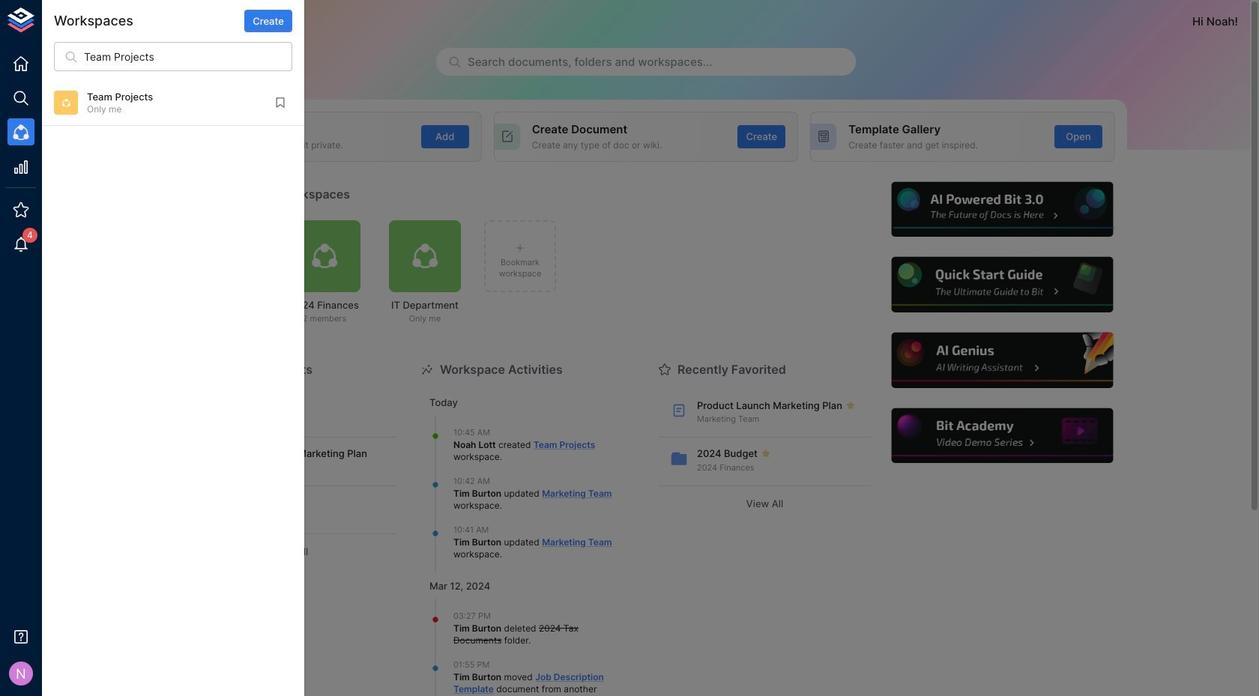 Task type: vqa. For each thing, say whether or not it's contained in the screenshot.
the "Workspace Name" 'text box'
no



Task type: locate. For each thing, give the bounding box(es) containing it.
4 help image from the top
[[890, 406, 1116, 466]]

1 help image from the top
[[890, 180, 1116, 239]]

Search Workspaces... text field
[[84, 42, 292, 71]]

2 help image from the top
[[890, 255, 1116, 315]]

help image
[[890, 180, 1116, 239], [890, 255, 1116, 315], [890, 331, 1116, 390], [890, 406, 1116, 466]]



Task type: describe. For each thing, give the bounding box(es) containing it.
bookmark image
[[274, 96, 287, 110]]

3 help image from the top
[[890, 331, 1116, 390]]



